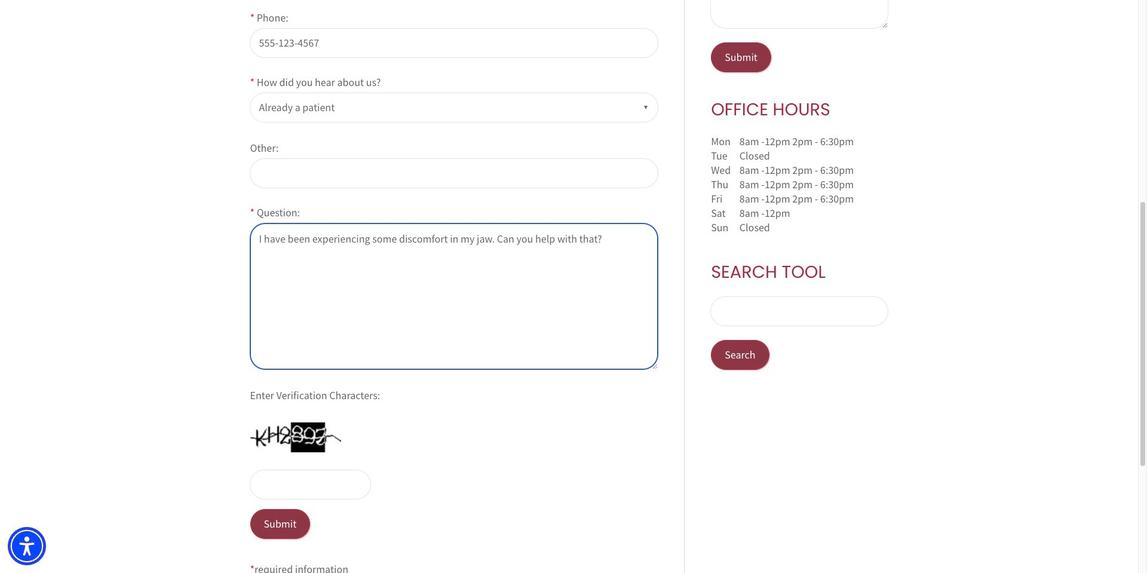 Task type: vqa. For each thing, say whether or not it's contained in the screenshot.
submit
yes



Task type: describe. For each thing, give the bounding box(es) containing it.
Ask the expert input field. text field
[[711, 0, 889, 28]]



Task type: locate. For each thing, give the bounding box(es) containing it.
None text field
[[250, 29, 658, 57], [250, 470, 370, 499], [250, 29, 658, 57], [250, 470, 370, 499]]

None submit
[[711, 42, 772, 72], [711, 340, 770, 370], [250, 509, 310, 539], [711, 42, 772, 72], [711, 340, 770, 370], [250, 509, 310, 539]]

captcha image
[[250, 422, 341, 452]]

None text field
[[250, 159, 658, 188], [250, 223, 658, 369], [711, 297, 889, 326], [250, 159, 658, 188], [250, 223, 658, 369], [711, 297, 889, 326]]



